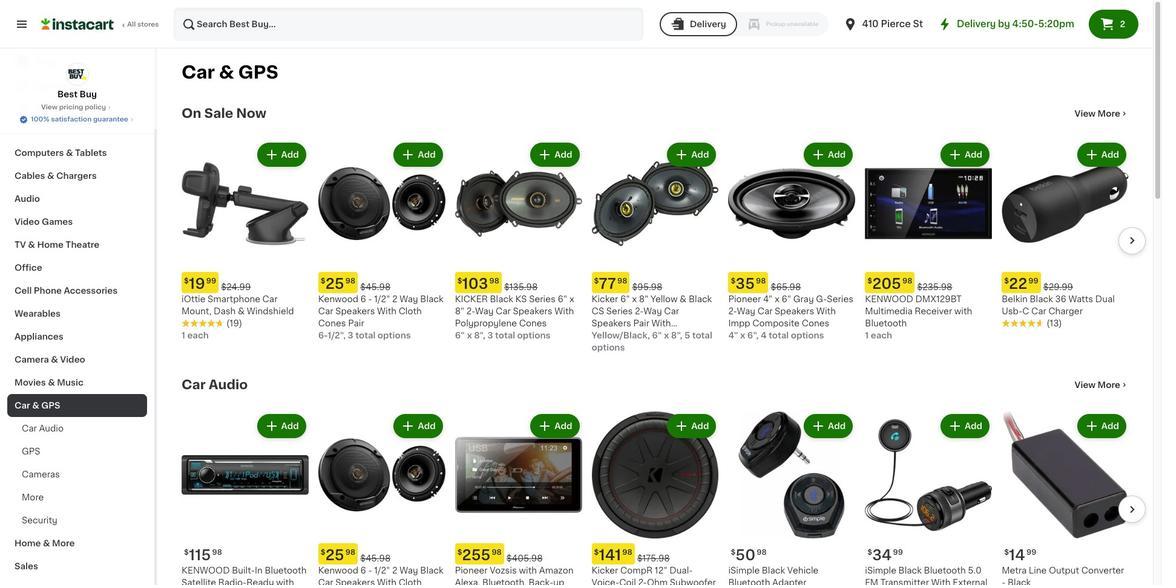 Task type: locate. For each thing, give the bounding box(es) containing it.
best
[[58, 90, 78, 99]]

0 horizontal spatial each
[[187, 332, 209, 340]]

0 horizontal spatial isimple
[[728, 567, 760, 575]]

add button for kenwood dmx129bt multimedia receiver with bluetooth
[[942, 144, 989, 166]]

98 right 103
[[489, 278, 499, 285]]

x inside yellow/black, 6" x 8", 5 total options
[[664, 332, 669, 340]]

tv
[[15, 241, 26, 249]]

2- down the 'compr' at the right
[[638, 579, 647, 586]]

1 horizontal spatial polypropylene
[[592, 332, 654, 340]]

$ 19 99
[[184, 277, 216, 291]]

255
[[462, 549, 491, 563]]

1 view more from the top
[[1075, 110, 1120, 118]]

speakers down ks
[[513, 307, 552, 316]]

bluetooth down '$ 50 98'
[[728, 579, 770, 586]]

home down video games
[[37, 241, 64, 249]]

more link
[[7, 487, 147, 510]]

phone
[[34, 287, 62, 295]]

1 down multimedia
[[865, 332, 869, 340]]

computers
[[15, 149, 64, 157]]

1 horizontal spatial kenwood
[[865, 295, 913, 304]]

$ inside $ 14 99
[[1004, 549, 1009, 557]]

1 vertical spatial polypropylene
[[592, 332, 654, 340]]

1
[[182, 332, 185, 340], [865, 332, 869, 340]]

0 horizontal spatial car & gps
[[15, 402, 60, 410]]

$ inside $ 255 98
[[457, 549, 462, 557]]

total down the composite on the right bottom of the page
[[769, 332, 789, 340]]

5:20pm
[[1038, 19, 1074, 28]]

speakers inside '$ 103 98 $135.98 kicker black ks series 6" x 8" 2-way car speakers with polypropylene cones 6" x 8", 3 total options'
[[513, 307, 552, 316]]

2 vertical spatial -
[[1002, 579, 1006, 586]]

add button for kenwood 6 - 1/2" 2 way black car speakers with clot
[[395, 416, 442, 438]]

1 vertical spatial view more
[[1075, 381, 1120, 390]]

kenwood up satellite
[[182, 567, 230, 575]]

with inside '$ 103 98 $135.98 kicker black ks series 6" x 8" 2-way car speakers with polypropylene cones 6" x 8", 3 total options'
[[555, 307, 574, 316]]

each down "mount,"
[[187, 332, 209, 340]]

0 vertical spatial view more link
[[1075, 108, 1129, 120]]

movies
[[15, 379, 46, 387]]

1 25 from the top
[[325, 277, 344, 291]]

1 down "mount,"
[[182, 332, 185, 340]]

series right the "gray" on the right bottom of page
[[827, 295, 854, 304]]

2 1 from the left
[[865, 332, 869, 340]]

99 right 34
[[893, 549, 903, 557]]

delivery for delivery by 4:50-5:20pm
[[957, 19, 996, 28]]

1 vertical spatial 4"
[[728, 332, 738, 340]]

0 vertical spatial -
[[368, 295, 372, 304]]

vozsis
[[490, 567, 517, 575]]

with down $405.98
[[519, 567, 537, 575]]

add button
[[258, 144, 305, 166], [395, 144, 442, 166], [532, 144, 578, 166], [668, 144, 715, 166], [805, 144, 852, 166], [942, 144, 989, 166], [1079, 144, 1125, 166], [258, 416, 305, 438], [395, 416, 442, 438], [532, 416, 578, 438], [668, 416, 715, 438], [805, 416, 852, 438], [942, 416, 989, 438], [1079, 416, 1125, 438]]

$25.98 original price: $45.98 element
[[318, 272, 445, 293], [318, 544, 445, 565]]

kicker up voice-
[[592, 567, 618, 575]]

0 vertical spatial pioneer
[[728, 295, 761, 304]]

0 vertical spatial 8"
[[639, 295, 649, 304]]

98 for kenwood 6 - 1/2" 2 way black car speakers with cloth cones pair
[[345, 278, 355, 285]]

view for 77
[[1075, 110, 1096, 118]]

98 up vozsis
[[492, 549, 502, 557]]

2 kicker from the top
[[592, 567, 618, 575]]

98 inside $ 115 98
[[212, 549, 222, 557]]

&
[[219, 64, 234, 81], [66, 149, 73, 157], [47, 172, 54, 180], [28, 241, 35, 249], [680, 295, 687, 304], [238, 307, 245, 316], [51, 356, 58, 364], [48, 379, 55, 387], [32, 402, 39, 410], [43, 540, 50, 548]]

options down the composite on the right bottom of the page
[[791, 332, 824, 340]]

98 up the 1/2",
[[345, 278, 355, 285]]

99 for 19
[[206, 278, 216, 285]]

1 vertical spatial view more link
[[1075, 379, 1129, 392]]

1 isimple from the left
[[728, 567, 760, 575]]

98 for 25
[[345, 549, 355, 557]]

& inside '$ 77 98 $95.98 kicker 6" x 8" yellow & black cs series 2-way car speakers pair with polypropylene cones'
[[680, 295, 687, 304]]

1 item carousel region from the top
[[165, 136, 1146, 359]]

3 inside $ 25 98 $45.98 kenwood 6 - 1/2" 2 way black car speakers with cloth cones pair 6-1/2", 3 total options
[[348, 332, 353, 340]]

pioneer inside 'pioneer vozsis with amazon alexa, bluetooth, back-u'
[[455, 567, 488, 575]]

pricing
[[59, 104, 83, 111]]

1 vertical spatial with
[[519, 567, 537, 575]]

2 isimple from the left
[[865, 567, 896, 575]]

video up music
[[60, 356, 85, 364]]

1 1/2" from the top
[[374, 295, 390, 304]]

& down movies
[[32, 402, 39, 410]]

0 horizontal spatial 3
[[348, 332, 353, 340]]

black
[[420, 295, 444, 304], [490, 295, 513, 304], [689, 295, 712, 304], [1030, 295, 1053, 304], [420, 567, 444, 575], [762, 567, 785, 575], [899, 567, 922, 575], [1008, 579, 1031, 586]]

141
[[599, 549, 621, 563]]

bluetooth left '5.0'
[[924, 567, 966, 575]]

1 horizontal spatial 1
[[865, 332, 869, 340]]

in
[[255, 567, 263, 575]]

satisfaction
[[51, 116, 92, 123]]

wearables
[[15, 310, 61, 318]]

product group
[[182, 140, 309, 342], [318, 140, 445, 342], [455, 140, 582, 342], [592, 140, 719, 354], [728, 140, 855, 342], [865, 140, 992, 342], [1002, 140, 1129, 330], [182, 412, 309, 586], [318, 412, 445, 586], [455, 412, 582, 586], [592, 412, 719, 586], [728, 412, 855, 586], [865, 412, 992, 586], [1002, 412, 1129, 586]]

home up the "sales"
[[15, 540, 41, 548]]

bluetooth
[[865, 320, 907, 328], [265, 567, 307, 575], [924, 567, 966, 575], [728, 579, 770, 586]]

2 total from the left
[[495, 332, 515, 340]]

x left 5
[[664, 332, 669, 340]]

radio-
[[218, 579, 247, 586]]

$235.98
[[917, 283, 952, 292]]

1 horizontal spatial car & gps
[[182, 64, 278, 81]]

8", left 5
[[671, 332, 683, 340]]

99 for 34
[[893, 549, 903, 557]]

$35.98 original price: $65.98 element
[[728, 272, 855, 293]]

36
[[1055, 295, 1067, 304]]

& right tv
[[28, 241, 35, 249]]

lists
[[34, 106, 55, 114]]

1 vertical spatial video
[[60, 356, 85, 364]]

1 horizontal spatial 3
[[487, 332, 493, 340]]

add for kenwood built-in bluetooth satellite radio-ready wit
[[281, 422, 299, 431]]

$ for 50
[[731, 549, 736, 557]]

& for "camera & video" link
[[51, 356, 58, 364]]

1 $25.98 original price: $45.98 element from the top
[[318, 272, 445, 293]]

car & gps link
[[7, 395, 147, 418]]

& for the "cables & chargers" link
[[47, 172, 54, 180]]

tablets
[[75, 149, 107, 157]]

4 total from the left
[[769, 332, 789, 340]]

add for kenwood dmx129bt multimedia receiver with bluetooth
[[965, 151, 982, 159]]

98 for 205
[[902, 278, 912, 285]]

polypropylene down kicker
[[455, 320, 517, 328]]

product group containing 77
[[592, 140, 719, 354]]

lists link
[[7, 98, 147, 122]]

speakers down $ 25 98
[[335, 579, 375, 586]]

2 8", from the left
[[671, 332, 683, 340]]

0 horizontal spatial 1
[[182, 332, 185, 340]]

x left 6",
[[740, 332, 745, 340]]

98 inside '$ 103 98 $135.98 kicker black ks series 6" x 8" 2-way car speakers with polypropylene cones 6" x 8", 3 total options'
[[489, 278, 499, 285]]

$25.98 original price: $45.98 element up cloth
[[318, 272, 445, 293]]

99 inside $ 34 99
[[893, 549, 903, 557]]

2 kenwood from the top
[[318, 567, 358, 575]]

delivery
[[957, 19, 996, 28], [690, 20, 726, 28]]

add button for pioneer 4" x 6" gray g-series 2-way car speakers with impp composite cones
[[805, 144, 852, 166]]

isimple for 50
[[728, 567, 760, 575]]

audio down the cables
[[15, 195, 40, 203]]

cables & chargers
[[15, 172, 97, 180]]

1 horizontal spatial each
[[871, 332, 892, 340]]

black inside '$ 77 98 $95.98 kicker 6" x 8" yellow & black cs series 2-way car speakers pair with polypropylene cones'
[[689, 295, 712, 304]]

series inside pioneer 4" x 6" gray g-series 2-way car speakers with impp composite cones 4" x 6", 4 total options
[[827, 295, 854, 304]]

& up '(19)'
[[238, 307, 245, 316]]

car & gps up on sale now
[[182, 64, 278, 81]]

bluetooth inside kenwood dmx129bt multimedia receiver with bluetooth 1 each
[[865, 320, 907, 328]]

6" right ks
[[558, 295, 567, 304]]

99 for 14
[[1027, 549, 1037, 557]]

buy
[[34, 82, 51, 90], [80, 90, 97, 99]]

1 vertical spatial 6
[[361, 567, 366, 575]]

1 1 from the left
[[182, 332, 185, 340]]

2 1/2" from the top
[[374, 567, 390, 575]]

98 right 205
[[902, 278, 912, 285]]

add button for kicker 6" x 8" yellow & black cs series 2-way car speakers pair with polypropylene cones
[[668, 144, 715, 166]]

1 $45.98 from the top
[[360, 283, 391, 292]]

speakers up the 1/2",
[[335, 307, 375, 316]]

0 vertical spatial 1/2"
[[374, 295, 390, 304]]

$ for 141
[[594, 549, 599, 557]]

0 horizontal spatial buy
[[34, 82, 51, 90]]

1 vertical spatial 2
[[392, 295, 398, 304]]

total inside yellow/black, 6" x 8", 5 total options
[[692, 332, 712, 340]]

with inside kenwood dmx129bt multimedia receiver with bluetooth 1 each
[[954, 307, 972, 316]]

0 horizontal spatial pair
[[348, 320, 364, 328]]

$205.98 original price: $235.98 element
[[865, 272, 992, 293]]

0 horizontal spatial pioneer
[[455, 567, 488, 575]]

$ for 35
[[731, 278, 736, 285]]

output
[[1049, 567, 1079, 575]]

polypropylene down the cs
[[592, 332, 654, 340]]

6" inside yellow/black, 6" x 8", 5 total options
[[652, 332, 662, 340]]

0 vertical spatial 2
[[1120, 20, 1125, 28]]

2 item carousel region from the top
[[165, 407, 1146, 586]]

0 horizontal spatial delivery
[[690, 20, 726, 28]]

office link
[[7, 257, 147, 280]]

3 total from the left
[[692, 332, 712, 340]]

0 vertical spatial 4"
[[763, 295, 773, 304]]

2 view more from the top
[[1075, 381, 1120, 390]]

product group containing 34
[[865, 412, 992, 586]]

& for 'car & gps' link
[[32, 402, 39, 410]]

kenwood
[[318, 295, 358, 304], [318, 567, 358, 575]]

0 vertical spatial item carousel region
[[165, 136, 1146, 359]]

1 vertical spatial pioneer
[[455, 567, 488, 575]]

0 vertical spatial with
[[954, 307, 972, 316]]

security link
[[7, 510, 147, 533]]

1 3 from the left
[[348, 332, 353, 340]]

policy
[[85, 104, 106, 111]]

2- inside '$ 103 98 $135.98 kicker black ks series 6" x 8" 2-way car speakers with polypropylene cones 6" x 8", 3 total options'
[[467, 307, 475, 316]]

x
[[569, 295, 574, 304], [632, 295, 637, 304], [775, 295, 780, 304], [467, 332, 472, 340], [664, 332, 669, 340], [740, 332, 745, 340]]

g-
[[816, 295, 827, 304]]

dual-
[[670, 567, 693, 575]]

0 horizontal spatial 8",
[[474, 332, 485, 340]]

$135.98
[[504, 283, 538, 292]]

isimple inside isimple black vehicle bluetooth adapter
[[728, 567, 760, 575]]

1 vertical spatial kenwood
[[182, 567, 230, 575]]

1 vertical spatial 25
[[325, 549, 344, 563]]

view more link for 141
[[1075, 379, 1129, 392]]

with
[[377, 307, 397, 316], [555, 307, 574, 316], [816, 307, 836, 316], [652, 320, 671, 328], [377, 579, 397, 586], [931, 579, 951, 586]]

1 vertical spatial item carousel region
[[165, 407, 1146, 586]]

dash
[[214, 307, 236, 316]]

ohm
[[647, 579, 668, 586]]

3 down kicker
[[487, 332, 493, 340]]

2- inside pioneer 4" x 6" gray g-series 2-way car speakers with impp composite cones 4" x 6", 4 total options
[[728, 307, 737, 316]]

$ inside $ 115 98
[[184, 549, 189, 557]]

0 vertical spatial view more
[[1075, 110, 1120, 118]]

1 vertical spatial kenwood
[[318, 567, 358, 575]]

on
[[182, 107, 201, 120]]

410
[[862, 19, 879, 28]]

options down ks
[[517, 332, 551, 340]]

view pricing policy link
[[41, 103, 113, 113]]

add for kicker 6" x 8" yellow & black cs series 2-way car speakers pair with polypropylene cones
[[691, 151, 709, 159]]

product group containing 19
[[182, 140, 309, 342]]

1 horizontal spatial car audio link
[[182, 378, 248, 393]]

gray
[[793, 295, 814, 304]]

0 horizontal spatial polypropylene
[[455, 320, 517, 328]]

total right the 1/2",
[[355, 332, 376, 340]]

25 up kenwood 6 - 1/2" 2 way black car speakers with clot
[[325, 549, 344, 563]]

0 horizontal spatial with
[[519, 567, 537, 575]]

add button for kicker compr 12" dual- voice-coil 2-ohm subwoofe
[[668, 416, 715, 438]]

view more for 77
[[1075, 110, 1120, 118]]

appliances link
[[7, 326, 147, 349]]

isimple black vehicle bluetooth adapter
[[728, 567, 819, 586]]

3 right the 1/2",
[[348, 332, 353, 340]]

options inside '$ 103 98 $135.98 kicker black ks series 6" x 8" 2-way car speakers with polypropylene cones 6" x 8", 3 total options'
[[517, 332, 551, 340]]

options
[[378, 332, 411, 340], [517, 332, 551, 340], [791, 332, 824, 340], [592, 344, 625, 352]]

kenwood down $ 25 98
[[318, 567, 358, 575]]

bluetooth inside kenwood built-in bluetooth satellite radio-ready wit
[[265, 567, 307, 575]]

1 vertical spatial car audio link
[[7, 418, 147, 441]]

98 inside $ 35 98
[[756, 278, 766, 285]]

& left music
[[48, 379, 55, 387]]

6" left 5
[[652, 332, 662, 340]]

guarantee
[[93, 116, 128, 123]]

kicker up the cs
[[592, 295, 618, 304]]

& right camera
[[51, 356, 58, 364]]

1 total from the left
[[355, 332, 376, 340]]

item carousel region for car audio
[[165, 407, 1146, 586]]

0 vertical spatial $25.98 original price: $45.98 element
[[318, 272, 445, 293]]

cones down ks
[[519, 320, 547, 328]]

gps down movies & music
[[41, 402, 60, 410]]

bluetooth right in
[[265, 567, 307, 575]]

1 kicker from the top
[[592, 295, 618, 304]]

0 vertical spatial 6
[[361, 295, 366, 304]]

2 horizontal spatial series
[[827, 295, 854, 304]]

best buy
[[58, 90, 97, 99]]

black inside isimple black vehicle bluetooth adapter
[[762, 567, 785, 575]]

0 horizontal spatial kenwood
[[182, 567, 230, 575]]

1 pair from the left
[[348, 320, 364, 328]]

gps
[[238, 64, 278, 81], [41, 402, 60, 410], [22, 448, 40, 456]]

black inside kenwood 6 - 1/2" 2 way black car speakers with clot
[[420, 567, 444, 575]]

1 horizontal spatial video
[[60, 356, 85, 364]]

98 right 115
[[212, 549, 222, 557]]

25 up the 1/2",
[[325, 277, 344, 291]]

2- down $95.98
[[635, 307, 644, 316]]

with inside 'pioneer vozsis with amazon alexa, bluetooth, back-u'
[[519, 567, 537, 575]]

& for movies & music link
[[48, 379, 55, 387]]

$ inside $ 22 99
[[1004, 278, 1009, 285]]

$141.98 original price: $175.98 element
[[592, 544, 719, 565]]

1 kenwood from the top
[[318, 295, 358, 304]]

$ for 25
[[321, 549, 325, 557]]

isimple down the 50
[[728, 567, 760, 575]]

isimple inside isimple black bluetooth 5.0 fm transmitter with externa
[[865, 567, 896, 575]]

car audio down 1 each
[[182, 379, 248, 392]]

$255.98 original price: $405.98 element
[[455, 544, 582, 565]]

cell phone accessories link
[[7, 280, 147, 303]]

more
[[1098, 110, 1120, 118], [1098, 381, 1120, 390], [22, 494, 44, 502], [52, 540, 75, 548]]

98 up kenwood 6 - 1/2" 2 way black car speakers with clot
[[345, 549, 355, 557]]

$ for kenwood 6 - 1/2" 2 way black car speakers with cloth cones pair
[[321, 278, 325, 285]]

99 inside $ 22 99
[[1029, 278, 1039, 285]]

1 horizontal spatial isimple
[[865, 567, 896, 575]]

each down multimedia
[[871, 332, 892, 340]]

0 vertical spatial gps
[[238, 64, 278, 81]]

1 horizontal spatial pioneer
[[728, 295, 761, 304]]

1 view more link from the top
[[1075, 108, 1129, 120]]

1 horizontal spatial with
[[954, 307, 972, 316]]

$103.98 original price: $135.98 element
[[455, 272, 582, 293]]

12"
[[655, 567, 667, 575]]

stores
[[137, 21, 159, 28]]

kenwood up multimedia
[[865, 295, 913, 304]]

delivery inside delivery button
[[690, 20, 726, 28]]

$ for 14
[[1004, 549, 1009, 557]]

options down 'yellow/black,'
[[592, 344, 625, 352]]

pioneer
[[728, 295, 761, 304], [455, 567, 488, 575]]

$ 50 98
[[731, 549, 767, 563]]

0 vertical spatial car audio link
[[182, 378, 248, 393]]

1 horizontal spatial car audio
[[182, 379, 248, 392]]

bluetooth down multimedia
[[865, 320, 907, 328]]

gps up now at the top of page
[[238, 64, 278, 81]]

1/2"
[[374, 295, 390, 304], [374, 567, 390, 575]]

2 vertical spatial gps
[[22, 448, 40, 456]]

2 inside 2 button
[[1120, 20, 1125, 28]]

$ 141 98
[[594, 549, 632, 563]]

car inside iottie smartphone car mount, dash & windshield
[[262, 295, 277, 304]]

2 vertical spatial 2
[[392, 567, 398, 575]]

98 for 50
[[757, 549, 767, 557]]

it
[[53, 82, 59, 90]]

98 inside "$ 141 98"
[[622, 549, 632, 557]]

99 inside $ 14 99
[[1027, 549, 1037, 557]]

add button for kenwood built-in bluetooth satellite radio-ready wit
[[258, 416, 305, 438]]

2 view more link from the top
[[1075, 379, 1129, 392]]

kenwood inside kenwood built-in bluetooth satellite radio-ready wit
[[182, 567, 230, 575]]

2 3 from the left
[[487, 332, 493, 340]]

$ inside $ 205 98
[[868, 278, 872, 285]]

$ inside $ 35 98
[[731, 278, 736, 285]]

computers & tablets
[[15, 149, 107, 157]]

cones up the 1/2",
[[318, 320, 346, 328]]

audio link
[[7, 188, 147, 211]]

buy up policy
[[80, 90, 97, 99]]

6" inside pioneer 4" x 6" gray g-series 2-way car speakers with impp composite cones 4" x 6", 4 total options
[[782, 295, 791, 304]]

- inside $ 25 98 $45.98 kenwood 6 - 1/2" 2 way black car speakers with cloth cones pair 6-1/2", 3 total options
[[368, 295, 372, 304]]

98 inside $ 205 98
[[902, 278, 912, 285]]

series inside '$ 103 98 $135.98 kicker black ks series 6" x 8" 2-way car speakers with polypropylene cones 6" x 8", 3 total options'
[[529, 295, 556, 304]]

total down the $135.98
[[495, 332, 515, 340]]

car audio down 'car & gps' link
[[22, 425, 64, 433]]

98 right the 50
[[757, 549, 767, 557]]

1 vertical spatial 1/2"
[[374, 567, 390, 575]]

$22.99 original price: $29.99 element
[[1002, 272, 1129, 293]]

6" down $77.98 original price: $95.98 element
[[620, 295, 630, 304]]

$
[[184, 278, 189, 285], [321, 278, 325, 285], [457, 278, 462, 285], [594, 278, 599, 285], [731, 278, 736, 285], [868, 278, 872, 285], [1004, 278, 1009, 285], [184, 549, 189, 557], [321, 549, 325, 557], [457, 549, 462, 557], [594, 549, 599, 557], [731, 549, 736, 557], [868, 549, 872, 557], [1004, 549, 1009, 557]]

98 right 77
[[617, 278, 627, 285]]

1 horizontal spatial series
[[606, 307, 633, 316]]

0 horizontal spatial video
[[15, 218, 40, 226]]

kenwood for bluetooth
[[865, 295, 913, 304]]

0 vertical spatial video
[[15, 218, 40, 226]]

1 vertical spatial home
[[15, 540, 41, 548]]

1 vertical spatial gps
[[41, 402, 60, 410]]

99 right 22
[[1029, 278, 1039, 285]]

instacart logo image
[[41, 17, 114, 31]]

2 pair from the left
[[633, 320, 649, 328]]

& for home & more link
[[43, 540, 50, 548]]

item carousel region containing 19
[[165, 136, 1146, 359]]

home
[[37, 241, 64, 249], [15, 540, 41, 548]]

x down $95.98
[[632, 295, 637, 304]]

6" down $65.98
[[782, 295, 791, 304]]

speakers down the "gray" on the right bottom of page
[[775, 307, 814, 316]]

$25.98 original price: $45.98 element up kenwood 6 - 1/2" 2 way black car speakers with clot
[[318, 544, 445, 565]]

1 horizontal spatial delivery
[[957, 19, 996, 28]]

2 25 from the top
[[325, 549, 344, 563]]

1 6 from the top
[[361, 295, 366, 304]]

$ 22 99
[[1004, 277, 1039, 291]]

audio down 1 each
[[209, 379, 248, 392]]

0 vertical spatial kenwood
[[865, 295, 913, 304]]

gps up cameras
[[22, 448, 40, 456]]

& for computers & tablets link
[[66, 149, 73, 157]]

mount,
[[182, 307, 212, 316]]

car inside belkin black 36 watts dual usb-c car charger
[[1031, 307, 1046, 316]]

& left tablets
[[66, 149, 73, 157]]

None search field
[[173, 7, 644, 41]]

0 vertical spatial home
[[37, 241, 64, 249]]

add for pioneer vozsis with amazon alexa, bluetooth, back-u
[[555, 422, 572, 431]]

black inside belkin black 36 watts dual usb-c car charger
[[1030, 295, 1053, 304]]

add for iottie smartphone car mount, dash & windshield
[[281, 151, 299, 159]]

add button for kenwood 6 - 1/2" 2 way black car speakers with cloth cones pair
[[395, 144, 442, 166]]

item carousel region
[[165, 136, 1146, 359], [165, 407, 1146, 586]]

pioneer for pioneer 4" x 6" gray g-series 2-way car speakers with impp composite cones 4" x 6", 4 total options
[[728, 295, 761, 304]]

5
[[685, 332, 690, 340]]

0 vertical spatial kenwood
[[318, 295, 358, 304]]

1 vertical spatial $25.98 original price: $45.98 element
[[318, 544, 445, 565]]

98 inside $ 25 98
[[345, 549, 355, 557]]

2 each from the left
[[871, 332, 892, 340]]

cones
[[318, 320, 346, 328], [519, 320, 547, 328], [802, 320, 830, 328], [656, 332, 684, 340]]

1 horizontal spatial 8",
[[671, 332, 683, 340]]

2- up "impp"
[[728, 307, 737, 316]]

2 $45.98 from the top
[[360, 555, 391, 563]]

cones inside '$ 103 98 $135.98 kicker black ks series 6" x 8" 2-way car speakers with polypropylene cones 6" x 8", 3 total options'
[[519, 320, 547, 328]]

add for kicker compr 12" dual- voice-coil 2-ohm subwoofe
[[691, 422, 709, 431]]

2- inside '$ 77 98 $95.98 kicker 6" x 8" yellow & black cs series 2-way car speakers pair with polypropylene cones'
[[635, 307, 644, 316]]

$ 103 98 $135.98 kicker black ks series 6" x 8" 2-way car speakers with polypropylene cones 6" x 8", 3 total options
[[455, 277, 574, 340]]

& down security
[[43, 540, 50, 548]]

with
[[954, 307, 972, 316], [519, 567, 537, 575]]

(13)
[[1047, 320, 1062, 328]]

99 inside $ 19 99
[[206, 278, 216, 285]]

pair inside $ 25 98 $45.98 kenwood 6 - 1/2" 2 way black car speakers with cloth cones pair 6-1/2", 3 total options
[[348, 320, 364, 328]]

$ inside '$ 77 98 $95.98 kicker 6" x 8" yellow & black cs series 2-way car speakers pair with polypropylene cones'
[[594, 278, 599, 285]]

series inside '$ 77 98 $95.98 kicker 6" x 8" yellow & black cs series 2-way car speakers pair with polypropylene cones'
[[606, 307, 633, 316]]

add for pioneer 4" x 6" gray g-series 2-way car speakers with impp composite cones
[[828, 151, 846, 159]]

add for isimple black bluetooth 5.0 fm transmitter with externa
[[965, 422, 982, 431]]

0 vertical spatial 25
[[325, 277, 344, 291]]

tv & home theatre link
[[7, 234, 147, 257]]

0 vertical spatial polypropylene
[[455, 320, 517, 328]]

isimple up fm on the bottom right of the page
[[865, 567, 896, 575]]

$ inside "$ 141 98"
[[594, 549, 599, 557]]

1 vertical spatial car audio
[[22, 425, 64, 433]]

98 for kicker black ks series 6" x 8" 2-way car speakers with polypropylene cones
[[489, 278, 499, 285]]

0 horizontal spatial gps
[[22, 448, 40, 456]]

pioneer 4" x 6" gray g-series 2-way car speakers with impp composite cones 4" x 6", 4 total options
[[728, 295, 854, 340]]

0 vertical spatial $45.98
[[360, 283, 391, 292]]

video up tv
[[15, 218, 40, 226]]

$ for kicker 6" x 8" yellow & black cs series 2-way car speakers pair with polypropylene cones
[[594, 278, 599, 285]]

0 vertical spatial kicker
[[592, 295, 618, 304]]

99 right 19
[[206, 278, 216, 285]]

delivery inside delivery by 4:50-5:20pm link
[[957, 19, 996, 28]]

pioneer down 35
[[728, 295, 761, 304]]

6" down kicker
[[455, 332, 465, 340]]

98 right 141
[[622, 549, 632, 557]]

0 horizontal spatial series
[[529, 295, 556, 304]]

0 horizontal spatial car audio link
[[7, 418, 147, 441]]

with down dmx129bt
[[954, 307, 972, 316]]

2- down kicker
[[467, 307, 475, 316]]

kicker inside '$ 77 98 $95.98 kicker 6" x 8" yellow & black cs series 2-way car speakers pair with polypropylene cones'
[[592, 295, 618, 304]]

99 for 22
[[1029, 278, 1039, 285]]

1 horizontal spatial 8"
[[639, 295, 649, 304]]

1 vertical spatial $45.98
[[360, 555, 391, 563]]

$ inside $ 25 98
[[321, 549, 325, 557]]

buy left it
[[34, 82, 51, 90]]

polypropylene
[[455, 320, 517, 328], [592, 332, 654, 340]]

1 horizontal spatial buy
[[80, 90, 97, 99]]

98 for kicker 6" x 8" yellow & black cs series 2-way car speakers pair with polypropylene cones
[[617, 278, 627, 285]]

2 6 from the top
[[361, 567, 366, 575]]

8" down kicker
[[455, 307, 464, 316]]

0 horizontal spatial 8"
[[455, 307, 464, 316]]

pioneer up alexa,
[[455, 567, 488, 575]]

car audio link down 1 each
[[182, 378, 248, 393]]

add for isimple black vehicle bluetooth adapter
[[828, 422, 846, 431]]

audio up gps "link"
[[39, 425, 64, 433]]

$ inside $ 25 98 $45.98 kenwood 6 - 1/2" 2 way black car speakers with cloth cones pair 6-1/2", 3 total options
[[321, 278, 325, 285]]

item carousel region for on sale now
[[165, 136, 1146, 359]]

1 vertical spatial -
[[368, 567, 372, 575]]

kenwood inside $ 25 98 $45.98 kenwood 6 - 1/2" 2 way black car speakers with cloth cones pair 6-1/2", 3 total options
[[318, 295, 358, 304]]

1 8", from the left
[[474, 332, 485, 340]]

car audio link down movies & music link
[[7, 418, 147, 441]]

1 horizontal spatial pair
[[633, 320, 649, 328]]

cones left 5
[[656, 332, 684, 340]]

2 horizontal spatial gps
[[238, 64, 278, 81]]

pioneer inside pioneer 4" x 6" gray g-series 2-way car speakers with impp composite cones 4" x 6", 4 total options
[[728, 295, 761, 304]]

speakers up 'yellow/black,'
[[592, 320, 631, 328]]

$ for 22
[[1004, 278, 1009, 285]]

14
[[1009, 549, 1025, 563]]

ks
[[515, 295, 527, 304]]

kicker
[[592, 295, 618, 304], [592, 567, 618, 575]]

item carousel region containing 115
[[165, 407, 1146, 586]]

2 $25.98 original price: $45.98 element from the top
[[318, 544, 445, 565]]

25 for 25
[[325, 549, 344, 563]]

all stores
[[127, 21, 159, 28]]

x inside '$ 77 98 $95.98 kicker 6" x 8" yellow & black cs series 2-way car speakers pair with polypropylene cones'
[[632, 295, 637, 304]]

product group containing 141
[[592, 412, 719, 586]]

kenwood inside kenwood dmx129bt multimedia receiver with bluetooth 1 each
[[865, 295, 913, 304]]

pair inside '$ 77 98 $95.98 kicker 6" x 8" yellow & black cs series 2-way car speakers pair with polypropylene cones'
[[633, 320, 649, 328]]

way inside kenwood 6 - 1/2" 2 way black car speakers with clot
[[400, 567, 418, 575]]

$ inside '$ 103 98 $135.98 kicker black ks series 6" x 8" 2-way car speakers with polypropylene cones 6" x 8", 3 total options'
[[457, 278, 462, 285]]

98 inside '$ 50 98'
[[757, 549, 767, 557]]

4" down $65.98
[[763, 295, 773, 304]]

$ inside $ 19 99
[[184, 278, 189, 285]]

theatre
[[66, 241, 99, 249]]

& right yellow
[[680, 295, 687, 304]]

1 each
[[182, 332, 209, 340]]

1 vertical spatial 8"
[[455, 307, 464, 316]]

0 vertical spatial audio
[[15, 195, 40, 203]]

by
[[998, 19, 1010, 28]]

99 right 14
[[1027, 549, 1037, 557]]

kenwood up the 1/2",
[[318, 295, 358, 304]]

pierce
[[881, 19, 911, 28]]

0 vertical spatial car audio
[[182, 379, 248, 392]]

Search field
[[174, 8, 643, 40]]

kicker
[[455, 295, 488, 304]]

- inside metra line output converter - black
[[1002, 579, 1006, 586]]

pioneer vozsis with amazon alexa, bluetooth, back-u
[[455, 567, 582, 586]]

cones down g-
[[802, 320, 830, 328]]

1 vertical spatial kicker
[[592, 567, 618, 575]]

total right 5
[[692, 332, 712, 340]]

coil
[[619, 579, 636, 586]]



Task type: vqa. For each thing, say whether or not it's contained in the screenshot.
left Many in stock
no



Task type: describe. For each thing, give the bounding box(es) containing it.
satellite
[[182, 579, 216, 586]]

polypropylene inside '$ 77 98 $95.98 kicker 6" x 8" yellow & black cs series 2-way car speakers pair with polypropylene cones'
[[592, 332, 654, 340]]

5.0
[[968, 567, 982, 575]]

$ 14 99
[[1004, 549, 1037, 563]]

add for belkin black 36 watts dual usb-c car charger
[[1102, 151, 1119, 159]]

kenwood for radio-
[[182, 567, 230, 575]]

kicker compr 12" dual- voice-coil 2-ohm subwoofe
[[592, 567, 716, 586]]

on sale now
[[182, 107, 266, 120]]

1 horizontal spatial gps
[[41, 402, 60, 410]]

alexa,
[[455, 579, 480, 586]]

$77.98 original price: $95.98 element
[[592, 272, 719, 293]]

options inside yellow/black, 6" x 8", 5 total options
[[592, 344, 625, 352]]

6",
[[747, 332, 759, 340]]

add for kicker black ks series 6" x 8" 2-way car speakers with polypropylene cones
[[555, 151, 572, 159]]

x down $65.98
[[775, 295, 780, 304]]

(19)
[[226, 320, 242, 328]]

best buy link
[[58, 63, 97, 100]]

with inside pioneer 4" x 6" gray g-series 2-way car speakers with impp composite cones 4" x 6", 4 total options
[[816, 307, 836, 316]]

music
[[57, 379, 83, 387]]

2 button
[[1089, 10, 1139, 39]]

black inside $ 25 98 $45.98 kenwood 6 - 1/2" 2 way black car speakers with cloth cones pair 6-1/2", 3 total options
[[420, 295, 444, 304]]

dual
[[1095, 295, 1115, 304]]

add button for isimple black vehicle bluetooth adapter
[[805, 416, 852, 438]]

2 inside $ 25 98 $45.98 kenwood 6 - 1/2" 2 way black car speakers with cloth cones pair 6-1/2", 3 total options
[[392, 295, 398, 304]]

add for kenwood 6 - 1/2" 2 way black car speakers with clot
[[418, 422, 436, 431]]

car inside $ 25 98 $45.98 kenwood 6 - 1/2" 2 way black car speakers with cloth cones pair 6-1/2", 3 total options
[[318, 307, 333, 316]]

8" inside '$ 103 98 $135.98 kicker black ks series 6" x 8" 2-way car speakers with polypropylene cones 6" x 8", 3 total options'
[[455, 307, 464, 316]]

best buy logo image
[[66, 63, 89, 86]]

view more for 141
[[1075, 381, 1120, 390]]

smartphone
[[208, 295, 260, 304]]

x right ks
[[569, 295, 574, 304]]

yellow/black, 6" x 8", 5 total options
[[592, 332, 712, 352]]

cones inside $ 25 98 $45.98 kenwood 6 - 1/2" 2 way black car speakers with cloth cones pair 6-1/2", 3 total options
[[318, 320, 346, 328]]

now
[[236, 107, 266, 120]]

isimple for 34
[[865, 567, 896, 575]]

$65.98
[[771, 283, 801, 292]]

way inside '$ 77 98 $95.98 kicker 6" x 8" yellow & black cs series 2-way car speakers pair with polypropylene cones'
[[644, 307, 662, 316]]

composite
[[753, 320, 800, 328]]

wearables link
[[7, 303, 147, 326]]

video inside video games 'link'
[[15, 218, 40, 226]]

& inside iottie smartphone car mount, dash & windshield
[[238, 307, 245, 316]]

$ 205 98
[[868, 277, 912, 291]]

view more link for 77
[[1075, 108, 1129, 120]]

impp
[[728, 320, 750, 328]]

metra line output converter - black
[[1002, 567, 1124, 586]]

with inside kenwood 6 - 1/2" 2 way black car speakers with clot
[[377, 579, 397, 586]]

add button for pioneer vozsis with amazon alexa, bluetooth, back-u
[[532, 416, 578, 438]]

34
[[872, 549, 892, 563]]

dmx129bt
[[915, 295, 962, 304]]

cell
[[15, 287, 32, 295]]

games
[[42, 218, 73, 226]]

watts
[[1069, 295, 1093, 304]]

with inside isimple black bluetooth 5.0 fm transmitter with externa
[[931, 579, 951, 586]]

speakers inside kenwood 6 - 1/2" 2 way black car speakers with clot
[[335, 579, 375, 586]]

cameras
[[22, 471, 60, 479]]

6-
[[318, 332, 328, 340]]

kicker inside the 'kicker compr 12" dual- voice-coil 2-ohm subwoofe'
[[592, 567, 618, 575]]

$45.98 inside $ 25 98 $45.98 kenwood 6 - 1/2" 2 way black car speakers with cloth cones pair 6-1/2", 3 total options
[[360, 283, 391, 292]]

multimedia
[[865, 307, 913, 316]]

pioneer for pioneer vozsis with amazon alexa, bluetooth, back-u
[[455, 567, 488, 575]]

metra
[[1002, 567, 1027, 575]]

product group containing 35
[[728, 140, 855, 342]]

iottie smartphone car mount, dash & windshield
[[182, 295, 294, 316]]

buy inside best buy link
[[80, 90, 97, 99]]

security
[[22, 517, 57, 525]]

chargers
[[56, 172, 97, 180]]

100% satisfaction guarantee
[[31, 116, 128, 123]]

add button for metra line output converter - black
[[1079, 416, 1125, 438]]

black inside '$ 103 98 $135.98 kicker black ks series 6" x 8" 2-way car speakers with polypropylene cones 6" x 8", 3 total options'
[[490, 295, 513, 304]]

4
[[761, 332, 767, 340]]

77
[[599, 277, 616, 291]]

$25.98 original price: $45.98 element for 103
[[318, 272, 445, 293]]

home & more link
[[7, 533, 147, 556]]

product group containing 14
[[1002, 412, 1129, 586]]

$19.99 original price: $24.99 element
[[182, 272, 309, 293]]

98 for 35
[[756, 278, 766, 285]]

1 vertical spatial car & gps
[[15, 402, 60, 410]]

options inside pioneer 4" x 6" gray g-series 2-way car speakers with impp composite cones 4" x 6", 4 total options
[[791, 332, 824, 340]]

video inside "camera & video" link
[[60, 356, 85, 364]]

$ for 115
[[184, 549, 189, 557]]

each inside kenwood dmx129bt multimedia receiver with bluetooth 1 each
[[871, 332, 892, 340]]

8", inside '$ 103 98 $135.98 kicker black ks series 6" x 8" 2-way car speakers with polypropylene cones 6" x 8", 3 total options'
[[474, 332, 485, 340]]

delivery button
[[660, 12, 737, 36]]

product group containing 205
[[865, 140, 992, 342]]

add button for belkin black 36 watts dual usb-c car charger
[[1079, 144, 1125, 166]]

product group containing 50
[[728, 412, 855, 586]]

x down kicker
[[467, 332, 472, 340]]

22
[[1009, 277, 1027, 291]]

$ 25 98 $45.98 kenwood 6 - 1/2" 2 way black car speakers with cloth cones pair 6-1/2", 3 total options
[[318, 277, 444, 340]]

6 inside $ 25 98 $45.98 kenwood 6 - 1/2" 2 way black car speakers with cloth cones pair 6-1/2", 3 total options
[[361, 295, 366, 304]]

black inside isimple black bluetooth 5.0 fm transmitter with externa
[[899, 567, 922, 575]]

sales link
[[7, 556, 147, 579]]

movies & music
[[15, 379, 83, 387]]

on sale now link
[[182, 107, 266, 121]]

$ 35 98
[[731, 277, 766, 291]]

way inside $ 25 98 $45.98 kenwood 6 - 1/2" 2 way black car speakers with cloth cones pair 6-1/2", 3 total options
[[400, 295, 418, 304]]

$ 115 98
[[184, 549, 222, 563]]

$ for 34
[[868, 549, 872, 557]]

cones inside pioneer 4" x 6" gray g-series 2-way car speakers with impp composite cones 4" x 6", 4 total options
[[802, 320, 830, 328]]

$ 34 99
[[868, 549, 903, 563]]

cloth
[[399, 307, 422, 316]]

view inside view pricing policy link
[[41, 104, 58, 111]]

1 vertical spatial audio
[[209, 379, 248, 392]]

polypropylene inside '$ 103 98 $135.98 kicker black ks series 6" x 8" 2-way car speakers with polypropylene cones 6" x 8", 3 total options'
[[455, 320, 517, 328]]

buy it again
[[34, 82, 85, 90]]

bluetooth inside isimple black vehicle bluetooth adapter
[[728, 579, 770, 586]]

25 for kenwood 6 - 1/2" 2 way black car speakers with cloth cones pair
[[325, 277, 344, 291]]

speakers inside '$ 77 98 $95.98 kicker 6" x 8" yellow & black cs series 2-way car speakers pair with polypropylene cones'
[[592, 320, 631, 328]]

service type group
[[660, 12, 828, 36]]

2- inside the 'kicker compr 12" dual- voice-coil 2-ohm subwoofe'
[[638, 579, 647, 586]]

belkin black 36 watts dual usb-c car charger
[[1002, 295, 1115, 316]]

view for 141
[[1075, 381, 1096, 390]]

1/2" inside kenwood 6 - 1/2" 2 way black car speakers with clot
[[374, 567, 390, 575]]

appliances
[[15, 333, 63, 341]]

product group containing 22
[[1002, 140, 1129, 330]]

cables & chargers link
[[7, 165, 147, 188]]

product group containing 103
[[455, 140, 582, 342]]

$ 77 98 $95.98 kicker 6" x 8" yellow & black cs series 2-way car speakers pair with polypropylene cones
[[592, 277, 712, 340]]

movies & music link
[[7, 372, 147, 395]]

usb-
[[1002, 307, 1023, 316]]

view pricing policy
[[41, 104, 106, 111]]

product group containing 115
[[182, 412, 309, 586]]

total inside $ 25 98 $45.98 kenwood 6 - 1/2" 2 way black car speakers with cloth cones pair 6-1/2", 3 total options
[[355, 332, 376, 340]]

bluetooth inside isimple black bluetooth 5.0 fm transmitter with externa
[[924, 567, 966, 575]]

fm
[[865, 579, 878, 586]]

0 horizontal spatial 4"
[[728, 332, 738, 340]]

2 vertical spatial audio
[[39, 425, 64, 433]]

options inside $ 25 98 $45.98 kenwood 6 - 1/2" 2 way black car speakers with cloth cones pair 6-1/2", 3 total options
[[378, 332, 411, 340]]

delivery by 4:50-5:20pm link
[[938, 17, 1074, 31]]

gps link
[[7, 441, 147, 464]]

total inside '$ 103 98 $135.98 kicker black ks series 6" x 8" 2-way car speakers with polypropylene cones 6" x 8", 3 total options'
[[495, 332, 515, 340]]

shop
[[34, 58, 57, 66]]

$ 255 98
[[457, 549, 502, 563]]

1 horizontal spatial 4"
[[763, 295, 773, 304]]

98 for 141
[[622, 549, 632, 557]]

product group containing 255
[[455, 412, 582, 586]]

6" inside '$ 77 98 $95.98 kicker 6" x 8" yellow & black cs series 2-way car speakers pair with polypropylene cones'
[[620, 295, 630, 304]]

- inside kenwood 6 - 1/2" 2 way black car speakers with clot
[[368, 567, 372, 575]]

delivery for delivery
[[690, 20, 726, 28]]

with inside $ 25 98 $45.98 kenwood 6 - 1/2" 2 way black car speakers with cloth cones pair 6-1/2", 3 total options
[[377, 307, 397, 316]]

4:50-
[[1012, 19, 1038, 28]]

8" inside '$ 77 98 $95.98 kicker 6" x 8" yellow & black cs series 2-way car speakers pair with polypropylene cones'
[[639, 295, 649, 304]]

kenwood dmx129bt multimedia receiver with bluetooth 1 each
[[865, 295, 972, 340]]

camera & video link
[[7, 349, 147, 372]]

kenwood inside kenwood 6 - 1/2" 2 way black car speakers with clot
[[318, 567, 358, 575]]

sale
[[204, 107, 233, 120]]

$ for 255
[[457, 549, 462, 557]]

way inside pioneer 4" x 6" gray g-series 2-way car speakers with impp composite cones 4" x 6", 4 total options
[[737, 307, 755, 316]]

6 inside kenwood 6 - 1/2" 2 way black car speakers with clot
[[361, 567, 366, 575]]

8", inside yellow/black, 6" x 8", 5 total options
[[671, 332, 683, 340]]

add for metra line output converter - black
[[1102, 422, 1119, 431]]

charger
[[1049, 307, 1083, 316]]

car inside pioneer 4" x 6" gray g-series 2-way car speakers with impp composite cones 4" x 6", 4 total options
[[758, 307, 773, 316]]

converter
[[1081, 567, 1124, 575]]

add for kenwood 6 - 1/2" 2 way black car speakers with cloth cones pair
[[418, 151, 436, 159]]

1/2" inside $ 25 98 $45.98 kenwood 6 - 1/2" 2 way black car speakers with cloth cones pair 6-1/2", 3 total options
[[374, 295, 390, 304]]

speakers inside $ 25 98 $45.98 kenwood 6 - 1/2" 2 way black car speakers with cloth cones pair 6-1/2", 3 total options
[[335, 307, 375, 316]]

$ for 19
[[184, 278, 189, 285]]

1 each from the left
[[187, 332, 209, 340]]

1 inside kenwood dmx129bt multimedia receiver with bluetooth 1 each
[[865, 332, 869, 340]]

speakers inside pioneer 4" x 6" gray g-series 2-way car speakers with impp composite cones 4" x 6", 4 total options
[[775, 307, 814, 316]]

& up on sale now
[[219, 64, 234, 81]]

buy inside buy it again link
[[34, 82, 51, 90]]

car inside '$ 77 98 $95.98 kicker 6" x 8" yellow & black cs series 2-way car speakers pair with polypropylene cones'
[[664, 307, 679, 316]]

add button for kicker black ks series 6" x 8" 2-way car speakers with polypropylene cones
[[532, 144, 578, 166]]

receiver
[[915, 307, 952, 316]]

home & more
[[15, 540, 75, 548]]

$ for kicker black ks series 6" x 8" 2-way car speakers with polypropylene cones
[[457, 278, 462, 285]]

cs
[[592, 307, 604, 316]]

again
[[61, 82, 85, 90]]

way inside '$ 103 98 $135.98 kicker black ks series 6" x 8" 2-way car speakers with polypropylene cones 6" x 8", 3 total options'
[[475, 307, 494, 316]]

2 inside kenwood 6 - 1/2" 2 way black car speakers with clot
[[392, 567, 398, 575]]

$405.98
[[507, 555, 543, 563]]

$ for 205
[[868, 278, 872, 285]]

yellow
[[651, 295, 678, 304]]

98 for 255
[[492, 549, 502, 557]]

black inside metra line output converter - black
[[1008, 579, 1031, 586]]

gps inside "link"
[[22, 448, 40, 456]]

& for tv & home theatre link
[[28, 241, 35, 249]]

kenwood built-in bluetooth satellite radio-ready wit
[[182, 567, 307, 586]]

3 inside '$ 103 98 $135.98 kicker black ks series 6" x 8" 2-way car speakers with polypropylene cones 6" x 8", 3 total options'
[[487, 332, 493, 340]]

cones inside '$ 77 98 $95.98 kicker 6" x 8" yellow & black cs series 2-way car speakers pair with polypropylene cones'
[[656, 332, 684, 340]]

$95.98
[[632, 283, 662, 292]]

add button for isimple black bluetooth 5.0 fm transmitter with externa
[[942, 416, 989, 438]]

0 vertical spatial car & gps
[[182, 64, 278, 81]]

add button for iottie smartphone car mount, dash & windshield
[[258, 144, 305, 166]]

0 horizontal spatial car audio
[[22, 425, 64, 433]]

with inside '$ 77 98 $95.98 kicker 6" x 8" yellow & black cs series 2-way car speakers pair with polypropylene cones'
[[652, 320, 671, 328]]

$24.99
[[221, 283, 251, 292]]

isimple black bluetooth 5.0 fm transmitter with externa
[[865, 567, 988, 586]]

car inside '$ 103 98 $135.98 kicker black ks series 6" x 8" 2-way car speakers with polypropylene cones 6" x 8", 3 total options'
[[496, 307, 511, 316]]

410 pierce st button
[[843, 7, 923, 41]]

total inside pioneer 4" x 6" gray g-series 2-way car speakers with impp composite cones 4" x 6", 4 total options
[[769, 332, 789, 340]]

line
[[1029, 567, 1047, 575]]

car inside kenwood 6 - 1/2" 2 way black car speakers with clot
[[318, 579, 333, 586]]

98 for 115
[[212, 549, 222, 557]]

video games link
[[7, 211, 147, 234]]

$25.98 original price: $45.98 element for 255
[[318, 544, 445, 565]]



